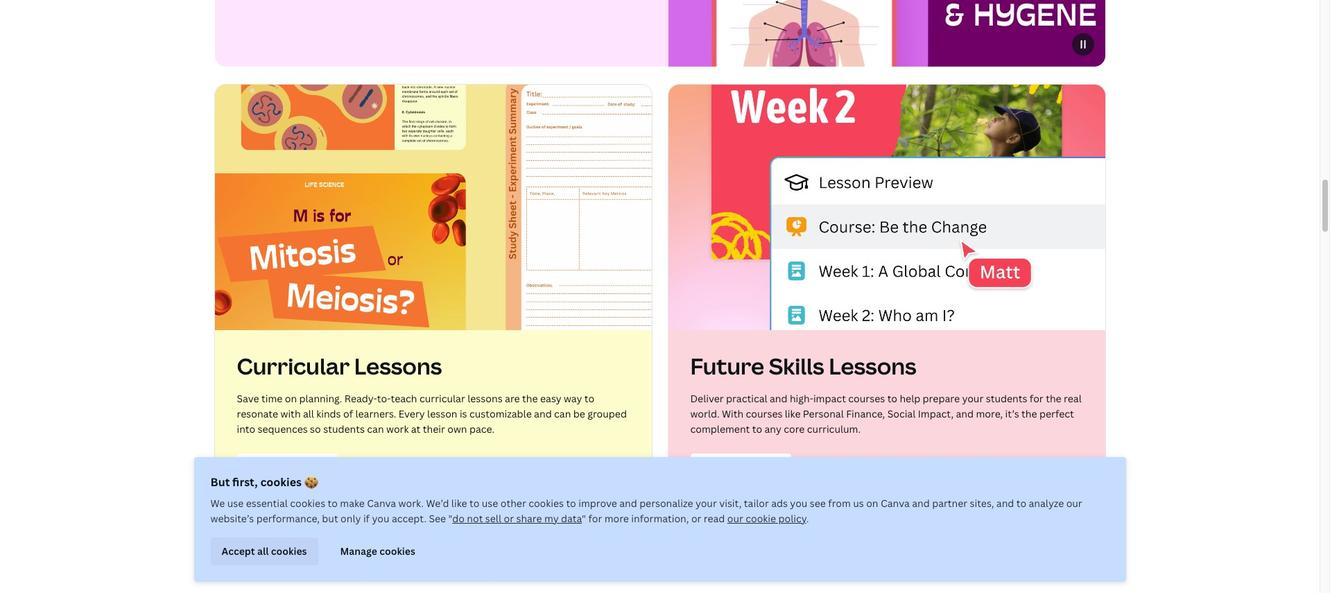 Task type: locate. For each thing, give the bounding box(es) containing it.
0 vertical spatial courses
[[849, 392, 885, 405]]

0 vertical spatial like
[[785, 407, 801, 420]]

partner
[[932, 497, 968, 510]]

0 horizontal spatial on
[[285, 392, 297, 405]]

"
[[448, 512, 452, 525], [582, 512, 586, 525]]

our right analyze
[[1067, 497, 1083, 510]]

planning.
[[299, 392, 342, 405]]

your inside "we use essential cookies to make canva work. we'd like to use other cookies to improve and personalize your visit, tailor ads you see from us on canva and partner sites, and to analyze our website's performance, but only if you accept. see ""
[[696, 497, 717, 510]]

0 vertical spatial students
[[986, 392, 1028, 405]]

" down improve
[[582, 512, 586, 525]]

courses
[[849, 392, 885, 405], [746, 407, 783, 420]]

other
[[501, 497, 526, 510]]

you up policy
[[790, 497, 808, 510]]

we use essential cookies to make canva work. we'd like to use other cookies to improve and personalize your visit, tailor ads you see from us on canva and partner sites, and to analyze our website's performance, but only if you accept. see "
[[211, 497, 1083, 525]]

2 lessons from the left
[[829, 351, 917, 381]]

1 vertical spatial your
[[696, 497, 717, 510]]

to left analyze
[[1017, 497, 1027, 510]]

make
[[340, 497, 365, 510]]

manage cookies button
[[329, 538, 426, 565]]

1 horizontal spatial your
[[962, 392, 984, 405]]

students inside save time on planning. ready-to-teach curricular lessons are the easy way to resonate with all kinds of learners. every lesson is customizable and can be grouped into sequences so students can work at their own pace.
[[323, 422, 365, 436]]

can down learners.
[[367, 422, 384, 436]]

all up so
[[303, 407, 314, 420]]

students inside deliver practical and high-impact courses to help prepare your students for the real world. with courses like personal finance, social impact, and more, it's the perfect complement to any core curriculum.
[[986, 392, 1028, 405]]

1 horizontal spatial use
[[482, 497, 498, 510]]

performance,
[[256, 512, 320, 525]]

canva right us
[[881, 497, 910, 510]]

0 horizontal spatial your
[[696, 497, 717, 510]]

so
[[310, 422, 321, 436]]

like inside deliver practical and high-impact courses to help prepare your students for the real world. with courses like personal finance, social impact, and more, it's the perfect complement to any core curriculum.
[[785, 407, 801, 420]]

1 canva from the left
[[367, 497, 396, 510]]

we'd
[[426, 497, 449, 510]]

your up the more,
[[962, 392, 984, 405]]

use up sell
[[482, 497, 498, 510]]

0 horizontal spatial can
[[367, 422, 384, 436]]

" right see
[[448, 512, 452, 525]]

their
[[423, 422, 445, 436]]

save time on planning. ready-to-teach curricular lessons are the easy way to resonate with all kinds of learners. every lesson is customizable and can be grouped into sequences so students can work at their own pace.
[[237, 392, 627, 436]]

cookies down accept.
[[380, 544, 415, 558]]

lessons
[[354, 351, 442, 381], [829, 351, 917, 381]]

0 horizontal spatial all
[[257, 544, 269, 558]]

1 horizontal spatial canva
[[881, 497, 910, 510]]

cookies down 🍪
[[290, 497, 325, 510]]

our down visit, at right
[[727, 512, 743, 525]]

from
[[828, 497, 851, 510]]

real
[[1064, 392, 1082, 405]]

use
[[227, 497, 244, 510], [482, 497, 498, 510]]

you
[[790, 497, 808, 510], [372, 512, 389, 525]]

is
[[460, 407, 467, 420]]

cookie
[[746, 512, 776, 525]]

website's
[[211, 512, 254, 525]]

0 vertical spatial your
[[962, 392, 984, 405]]

visit,
[[719, 497, 742, 510]]

or
[[504, 512, 514, 525], [692, 512, 702, 525]]

0 horizontal spatial like
[[451, 497, 467, 510]]

all
[[303, 407, 314, 420], [257, 544, 269, 558]]

and
[[770, 392, 788, 405], [534, 407, 552, 420], [956, 407, 974, 420], [620, 497, 637, 510], [912, 497, 930, 510], [997, 497, 1014, 510]]

on up with
[[285, 392, 297, 405]]

1 vertical spatial all
[[257, 544, 269, 558]]

lessons up 'finance,'
[[829, 351, 917, 381]]

students up it's
[[986, 392, 1028, 405]]

0 vertical spatial all
[[303, 407, 314, 420]]

accept all cookies button
[[211, 538, 318, 565]]

0 horizontal spatial or
[[504, 512, 514, 525]]

deliver practical and high-impact courses to help prepare your students for the real world. with courses like personal finance, social impact, and more, it's the perfect complement to any core curriculum.
[[691, 392, 1082, 436]]

1 vertical spatial for
[[589, 512, 602, 525]]

cookies down 'performance,'
[[271, 544, 307, 558]]

the up perfect
[[1046, 392, 1062, 405]]

like up do at the bottom left
[[451, 497, 467, 510]]

your up read
[[696, 497, 717, 510]]

1 horizontal spatial courses
[[849, 392, 885, 405]]

our cookie policy link
[[727, 512, 806, 525]]

curriculum.
[[807, 422, 861, 436]]

future
[[691, 351, 764, 381]]

1 horizontal spatial like
[[785, 407, 801, 420]]

teach
[[391, 392, 417, 405]]

you right if at the left bottom
[[372, 512, 389, 525]]

my
[[544, 512, 559, 525]]

use up website's in the bottom of the page
[[227, 497, 244, 510]]

0 horizontal spatial lessons
[[354, 351, 442, 381]]

or left read
[[692, 512, 702, 525]]

0 horizontal spatial students
[[323, 422, 365, 436]]

skills
[[769, 351, 824, 381]]

the
[[522, 392, 538, 405], [1046, 392, 1062, 405], [1022, 407, 1037, 420]]

to right way
[[585, 392, 595, 405]]

0 horizontal spatial you
[[372, 512, 389, 525]]

kinds
[[316, 407, 341, 420]]

0 vertical spatial for
[[1030, 392, 1044, 405]]

our
[[1067, 497, 1083, 510], [727, 512, 743, 525]]

1 vertical spatial you
[[372, 512, 389, 525]]

1 horizontal spatial students
[[986, 392, 1028, 405]]

manage cookies
[[340, 544, 415, 558]]

deliver
[[691, 392, 724, 405]]

like up the core
[[785, 407, 801, 420]]

can left be
[[554, 407, 571, 420]]

students
[[986, 392, 1028, 405], [323, 422, 365, 436]]

or right sell
[[504, 512, 514, 525]]

1 horizontal spatial on
[[866, 497, 879, 510]]

and right sites,
[[997, 497, 1014, 510]]

curricular
[[420, 392, 465, 405]]

and inside save time on planning. ready-to-teach curricular lessons are the easy way to resonate with all kinds of learners. every lesson is customizable and can be grouped into sequences so students can work at their own pace.
[[534, 407, 552, 420]]

0 horizontal spatial courses
[[746, 407, 783, 420]]

time
[[261, 392, 283, 405]]

and left the high-
[[770, 392, 788, 405]]

and left the more,
[[956, 407, 974, 420]]

like
[[785, 407, 801, 420], [451, 497, 467, 510]]

2 canva from the left
[[881, 497, 910, 510]]

1 horizontal spatial all
[[303, 407, 314, 420]]

0 horizontal spatial canva
[[367, 497, 396, 510]]

0 vertical spatial you
[[790, 497, 808, 510]]

to up not
[[470, 497, 480, 510]]

the right it's
[[1022, 407, 1037, 420]]

1 horizontal spatial "
[[582, 512, 586, 525]]

manage
[[340, 544, 377, 558]]

0 horizontal spatial use
[[227, 497, 244, 510]]

share
[[516, 512, 542, 525]]

1 horizontal spatial our
[[1067, 497, 1083, 510]]

1 vertical spatial like
[[451, 497, 467, 510]]

with
[[722, 407, 744, 420]]

perfect
[[1040, 407, 1074, 420]]

1 vertical spatial students
[[323, 422, 365, 436]]

for
[[1030, 392, 1044, 405], [589, 512, 602, 525]]

the right are
[[522, 392, 538, 405]]

1 horizontal spatial can
[[554, 407, 571, 420]]

the inside save time on planning. ready-to-teach curricular lessons are the easy way to resonate with all kinds of learners. every lesson is customizable and can be grouped into sequences so students can work at their own pace.
[[522, 392, 538, 405]]

see
[[429, 512, 446, 525]]

cookies up essential on the left bottom
[[260, 474, 302, 490]]

all right accept at left
[[257, 544, 269, 558]]

0 vertical spatial on
[[285, 392, 297, 405]]

improve
[[579, 497, 617, 510]]

1 " from the left
[[448, 512, 452, 525]]

high-
[[790, 392, 814, 405]]

and down easy
[[534, 407, 552, 420]]

courses up 'finance,'
[[849, 392, 885, 405]]

sell
[[485, 512, 502, 525]]

curricular lessons
[[237, 351, 442, 381]]

read
[[704, 512, 725, 525]]

canva
[[367, 497, 396, 510], [881, 497, 910, 510]]

information,
[[631, 512, 689, 525]]

canva up if at the left bottom
[[367, 497, 396, 510]]

on right us
[[866, 497, 879, 510]]

analyze
[[1029, 497, 1064, 510]]

courses up any
[[746, 407, 783, 420]]

0 vertical spatial our
[[1067, 497, 1083, 510]]

at
[[411, 422, 421, 436]]

accept all cookies
[[222, 544, 307, 558]]

cookies
[[260, 474, 302, 490], [290, 497, 325, 510], [529, 497, 564, 510], [271, 544, 307, 558], [380, 544, 415, 558]]

1 horizontal spatial for
[[1030, 392, 1044, 405]]

students down of
[[323, 422, 365, 436]]

0 horizontal spatial the
[[522, 392, 538, 405]]

your
[[962, 392, 984, 405], [696, 497, 717, 510]]

2 horizontal spatial the
[[1046, 392, 1062, 405]]

on
[[285, 392, 297, 405], [866, 497, 879, 510]]

0 horizontal spatial "
[[448, 512, 452, 525]]

" inside "we use essential cookies to make canva work. we'd like to use other cookies to improve and personalize your visit, tailor ads you see from us on canva and partner sites, and to analyze our website's performance, but only if you accept. see ""
[[448, 512, 452, 525]]

1 horizontal spatial or
[[692, 512, 702, 525]]

1 vertical spatial on
[[866, 497, 879, 510]]

lessons up teach
[[354, 351, 442, 381]]

can
[[554, 407, 571, 420], [367, 422, 384, 436]]

for up perfect
[[1030, 392, 1044, 405]]

0 horizontal spatial for
[[589, 512, 602, 525]]

accept.
[[392, 512, 427, 525]]

core
[[784, 422, 805, 436]]

cookies up my
[[529, 497, 564, 510]]

for down improve
[[589, 512, 602, 525]]

1 vertical spatial our
[[727, 512, 743, 525]]

to
[[585, 392, 595, 405], [888, 392, 898, 405], [752, 422, 762, 436], [328, 497, 338, 510], [470, 497, 480, 510], [566, 497, 576, 510], [1017, 497, 1027, 510]]

1 horizontal spatial lessons
[[829, 351, 917, 381]]

do not sell or share my data link
[[452, 512, 582, 525]]



Task type: vqa. For each thing, say whether or not it's contained in the screenshot.
Side Panel tab list
no



Task type: describe. For each thing, give the bounding box(es) containing it.
practical
[[726, 392, 768, 405]]

only
[[341, 512, 361, 525]]

1 vertical spatial can
[[367, 422, 384, 436]]

into
[[237, 422, 255, 436]]

way
[[564, 392, 582, 405]]

us
[[853, 497, 864, 510]]

every
[[399, 407, 425, 420]]

ready-
[[345, 392, 377, 405]]

we
[[211, 497, 225, 510]]

all inside save time on planning. ready-to-teach curricular lessons are the easy way to resonate with all kinds of learners. every lesson is customizable and can be grouped into sequences so students can work at their own pace.
[[303, 407, 314, 420]]

impact
[[814, 392, 846, 405]]

prepare
[[923, 392, 960, 405]]

like inside "we use essential cookies to make canva work. we'd like to use other cookies to improve and personalize your visit, tailor ads you see from us on canva and partner sites, and to analyze our website's performance, but only if you accept. see ""
[[451, 497, 467, 510]]

and left 'partner'
[[912, 497, 930, 510]]

to left any
[[752, 422, 762, 436]]

on inside save time on planning. ready-to-teach curricular lessons are the easy way to resonate with all kinds of learners. every lesson is customizable and can be grouped into sequences so students can work at their own pace.
[[285, 392, 297, 405]]

pace.
[[469, 422, 495, 436]]

policy
[[779, 512, 806, 525]]

not
[[467, 512, 483, 525]]

any
[[765, 422, 782, 436]]

on inside "we use essential cookies to make canva work. we'd like to use other cookies to improve and personalize your visit, tailor ads you see from us on canva and partner sites, and to analyze our website's performance, but only if you accept. see ""
[[866, 497, 879, 510]]

your inside deliver practical and high-impact courses to help prepare your students for the real world. with courses like personal finance, social impact, and more, it's the perfect complement to any core curriculum.
[[962, 392, 984, 405]]

lesson
[[427, 407, 457, 420]]

accept
[[222, 544, 255, 558]]

customizable
[[470, 407, 532, 420]]

1 or from the left
[[504, 512, 514, 525]]

🍪
[[304, 474, 318, 490]]

for inside deliver practical and high-impact courses to help prepare your students for the real world. with courses like personal finance, social impact, and more, it's the perfect complement to any core curriculum.
[[1030, 392, 1044, 405]]

1 use from the left
[[227, 497, 244, 510]]

2 " from the left
[[582, 512, 586, 525]]

of
[[343, 407, 353, 420]]

save
[[237, 392, 259, 405]]

1 lessons from the left
[[354, 351, 442, 381]]

to up "but"
[[328, 497, 338, 510]]

resonate
[[237, 407, 278, 420]]

are
[[505, 392, 520, 405]]

ads
[[771, 497, 788, 510]]

learners.
[[355, 407, 396, 420]]

with
[[281, 407, 301, 420]]

social
[[888, 407, 916, 420]]

1 horizontal spatial the
[[1022, 407, 1037, 420]]

but first, cookies 🍪
[[211, 474, 318, 490]]

.
[[806, 512, 809, 525]]

lessons
[[468, 392, 503, 405]]

more,
[[976, 407, 1003, 420]]

easy
[[540, 392, 562, 405]]

1 vertical spatial courses
[[746, 407, 783, 420]]

help
[[900, 392, 921, 405]]

to-
[[377, 392, 391, 405]]

all inside button
[[257, 544, 269, 558]]

personal
[[803, 407, 844, 420]]

but
[[322, 512, 338, 525]]

cookies inside button
[[271, 544, 307, 558]]

be
[[573, 407, 585, 420]]

to inside save time on planning. ready-to-teach curricular lessons are the easy way to resonate with all kinds of learners. every lesson is customizable and can be grouped into sequences so students can work at their own pace.
[[585, 392, 595, 405]]

sequences
[[258, 422, 308, 436]]

own
[[448, 422, 467, 436]]

impact,
[[918, 407, 954, 420]]

first,
[[232, 474, 258, 490]]

0 vertical spatial can
[[554, 407, 571, 420]]

and up the "do not sell or share my data " for more information, or read our cookie policy ."
[[620, 497, 637, 510]]

future skills lessons
[[691, 351, 917, 381]]

but
[[211, 474, 230, 490]]

essential
[[246, 497, 288, 510]]

data
[[561, 512, 582, 525]]

it's
[[1005, 407, 1019, 420]]

do
[[452, 512, 465, 525]]

complement
[[691, 422, 750, 436]]

to up data
[[566, 497, 576, 510]]

more
[[605, 512, 629, 525]]

cookies inside 'button'
[[380, 544, 415, 558]]

2 use from the left
[[482, 497, 498, 510]]

curricular
[[237, 351, 350, 381]]

1 horizontal spatial you
[[790, 497, 808, 510]]

see
[[810, 497, 826, 510]]

do not sell or share my data " for more information, or read our cookie policy .
[[452, 512, 809, 525]]

if
[[363, 512, 370, 525]]

0 horizontal spatial our
[[727, 512, 743, 525]]

grouped
[[588, 407, 627, 420]]

sites,
[[970, 497, 994, 510]]

personalize
[[640, 497, 693, 510]]

to left 'help'
[[888, 392, 898, 405]]

work
[[386, 422, 409, 436]]

work.
[[399, 497, 424, 510]]

our inside "we use essential cookies to make canva work. we'd like to use other cookies to improve and personalize your visit, tailor ads you see from us on canva and partner sites, and to analyze our website's performance, but only if you accept. see ""
[[1067, 497, 1083, 510]]

2 or from the left
[[692, 512, 702, 525]]

tailor
[[744, 497, 769, 510]]

finance,
[[846, 407, 885, 420]]



